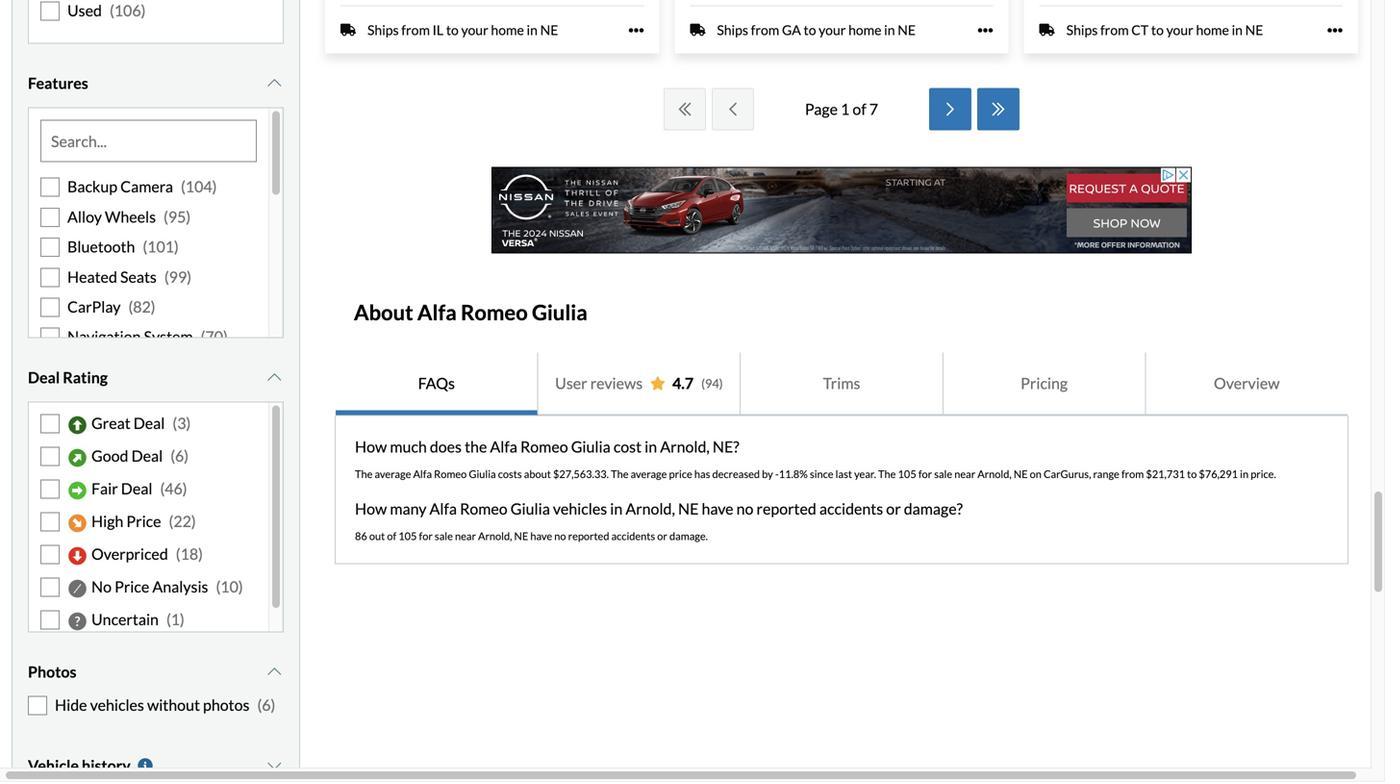Task type: describe. For each thing, give the bounding box(es) containing it.
(22)
[[169, 512, 196, 531]]

uncertain
[[91, 610, 159, 629]]

year.
[[854, 468, 876, 481]]

vehicle history
[[28, 756, 131, 775]]

wheels
[[105, 207, 156, 226]]

3 chevron down image from the top
[[265, 758, 284, 773]]

photos
[[28, 663, 76, 681]]

vehicle history button
[[28, 742, 284, 782]]

arnold, down the costs
[[478, 530, 512, 543]]

the average alfa romeo giulia costs about $27,563.33. the average price has decreased by -11.8% since last year. the 105 for sale near arnold, ne on cargurus, range from $21,731 to $76,291 in price.
[[355, 468, 1276, 481]]

carplay (82)
[[67, 297, 155, 316]]

1 average from the left
[[375, 468, 411, 481]]

how many alfa romeo giulia vehicles in arnold, ne have no reported accidents or damage?
[[355, 499, 963, 518]]

alfa right the the
[[490, 437, 517, 456]]

ga
[[782, 22, 801, 38]]

vehicles inside about alfa romeo giulia element
[[553, 499, 607, 518]]

-
[[775, 468, 779, 481]]

about
[[524, 468, 551, 481]]

romeo up about
[[520, 437, 568, 456]]

chevron double left image
[[675, 101, 695, 117]]

without
[[147, 696, 200, 715]]

0 vertical spatial sale
[[934, 468, 953, 481]]

ships from ga to your home in ne
[[717, 22, 916, 38]]

heated
[[67, 267, 117, 286]]

in for ct
[[1232, 22, 1243, 38]]

to for ga
[[804, 22, 816, 38]]

home for ships from il to your home in ne
[[491, 22, 524, 38]]

price for no
[[115, 577, 149, 596]]

arnold, down price
[[626, 499, 675, 518]]

ships for ships from ct to your home in ne
[[1067, 22, 1098, 38]]

il
[[433, 22, 444, 38]]

costs
[[498, 468, 522, 481]]

great
[[91, 414, 131, 433]]

(70)
[[201, 327, 228, 346]]

bluetooth
[[67, 237, 135, 256]]

system
[[144, 327, 193, 346]]

chevron left image
[[723, 101, 743, 117]]

page
[[805, 99, 838, 118]]

accidents for damage.
[[611, 530, 655, 543]]

star image
[[651, 377, 666, 390]]

overview
[[1214, 374, 1280, 393]]

deal for great deal
[[133, 414, 165, 433]]

advertisement region
[[492, 167, 1192, 253]]

1
[[841, 99, 850, 118]]

from inside about alfa romeo giulia element
[[1122, 468, 1144, 481]]

how much does the alfa romeo giulia cost in arnold, ne?
[[355, 437, 739, 456]]

price
[[669, 468, 692, 481]]

1 horizontal spatial for
[[919, 468, 932, 481]]

navigation
[[67, 327, 141, 346]]

ships from ct to your home in ne
[[1067, 22, 1264, 38]]

alloy wheels (95)
[[67, 207, 191, 226]]

have for in
[[702, 499, 734, 518]]

alloy
[[67, 207, 102, 226]]

to inside about alfa romeo giulia element
[[1187, 468, 1197, 481]]

analysis
[[152, 577, 208, 596]]

0 horizontal spatial 105
[[399, 530, 417, 543]]

86
[[355, 530, 367, 543]]

home for ships from ct to your home in ne
[[1196, 22, 1229, 38]]

backup
[[67, 177, 117, 196]]

ct
[[1132, 22, 1149, 38]]

4.7 ( 94 )
[[672, 374, 723, 393]]

1 vertical spatial for
[[419, 530, 433, 543]]

how for how many alfa romeo giulia vehicles in arnold, ne have no reported accidents or damage?
[[355, 499, 387, 518]]

86 out of 105 for sale near arnold, ne have no reported accidents or damage.
[[355, 530, 708, 543]]

your for il
[[461, 22, 488, 38]]

of for out
[[387, 530, 397, 543]]

of for 1
[[853, 99, 867, 118]]

romeo down the does
[[434, 468, 467, 481]]

truck image
[[690, 22, 706, 38]]

about
[[354, 299, 413, 324]]

pricing tab
[[944, 353, 1146, 415]]

reviews
[[590, 374, 643, 393]]

deal rating button
[[28, 354, 284, 402]]

hide
[[55, 696, 87, 715]]

ships for ships from il to your home in ne
[[368, 22, 399, 38]]

home for ships from ga to your home in ne
[[849, 22, 882, 38]]

(1)
[[166, 610, 185, 629]]

deal rating
[[28, 368, 108, 387]]

hide vehicles without photos (6)
[[55, 696, 275, 715]]

2 the from the left
[[611, 468, 629, 481]]

no for near
[[554, 530, 566, 543]]

giulia left the costs
[[469, 468, 496, 481]]

price for high
[[126, 512, 161, 531]]

chevron right image
[[941, 101, 960, 117]]

(82)
[[128, 297, 155, 316]]

ships from ga to your home in ne link
[[675, 0, 1009, 54]]

backup camera (104)
[[67, 177, 217, 196]]

deal for fair deal
[[121, 479, 152, 498]]

user
[[555, 374, 587, 393]]

great deal (3)
[[91, 414, 191, 433]]

good deal (6)
[[91, 447, 189, 465]]

0 horizontal spatial sale
[[435, 530, 453, 543]]

truck image for ships from ct to your home in ne
[[1040, 22, 1055, 38]]

(106)
[[110, 1, 146, 20]]

4.7
[[672, 374, 694, 393]]

$27,563.33.
[[553, 468, 609, 481]]

decreased
[[712, 468, 760, 481]]

no for in
[[737, 499, 754, 518]]

has
[[695, 468, 710, 481]]

in for ga
[[884, 22, 895, 38]]

pricing
[[1021, 374, 1068, 393]]

1 horizontal spatial (6)
[[257, 696, 275, 715]]

romeo down the costs
[[460, 499, 508, 518]]

on
[[1030, 468, 1042, 481]]

(99)
[[164, 267, 191, 286]]

overpriced (18)
[[91, 545, 203, 563]]

damage.
[[670, 530, 708, 543]]

94
[[705, 376, 719, 391]]

does
[[430, 437, 462, 456]]

chevron down image for features
[[265, 76, 284, 91]]

Search... field
[[41, 121, 256, 161]]

(18)
[[176, 545, 203, 563]]

since
[[810, 468, 834, 481]]

have for near
[[530, 530, 552, 543]]

or for damage?
[[886, 499, 901, 518]]

photos
[[203, 696, 250, 715]]

(104)
[[181, 177, 217, 196]]

many
[[390, 499, 427, 518]]

heated seats (99)
[[67, 267, 191, 286]]

vehicle
[[28, 756, 79, 775]]

giulia up user
[[532, 299, 588, 324]]

7
[[869, 99, 878, 118]]

romeo up faqs tab
[[461, 299, 528, 324]]



Task type: vqa. For each thing, say whether or not it's contained in the screenshot.
new at right
no



Task type: locate. For each thing, give the bounding box(es) containing it.
from left "il" at the left of the page
[[401, 22, 430, 38]]

1 horizontal spatial ellipsis h image
[[978, 23, 993, 38]]

or for damage.
[[657, 530, 668, 543]]

0 vertical spatial (6)
[[170, 447, 189, 465]]

0 vertical spatial for
[[919, 468, 932, 481]]

ellipsis h image
[[629, 23, 644, 38], [978, 23, 993, 38]]

sale up damage?
[[934, 468, 953, 481]]

cargurus,
[[1044, 468, 1091, 481]]

home right "il" at the left of the page
[[491, 22, 524, 38]]

1 vertical spatial sale
[[435, 530, 453, 543]]

of
[[853, 99, 867, 118], [387, 530, 397, 543]]

your inside "link"
[[1167, 22, 1194, 38]]

the down 'cost'
[[611, 468, 629, 481]]

1 horizontal spatial reported
[[757, 499, 817, 518]]

1 truck image from the left
[[341, 22, 356, 38]]

$76,291
[[1199, 468, 1238, 481]]

to right "il" at the left of the page
[[446, 22, 459, 38]]

near up damage?
[[955, 468, 976, 481]]

vehicles right hide
[[90, 696, 144, 715]]

or
[[886, 499, 901, 518], [657, 530, 668, 543]]

arnold, up price
[[660, 437, 710, 456]]

chevron double right image
[[989, 101, 1008, 117]]

0 horizontal spatial reported
[[568, 530, 609, 543]]

giulia up $27,563.33.
[[571, 437, 611, 456]]

damage?
[[904, 499, 963, 518]]

0 vertical spatial have
[[702, 499, 734, 518]]

(
[[701, 376, 705, 391]]

1 vertical spatial near
[[455, 530, 476, 543]]

deal left 'rating'
[[28, 368, 60, 387]]

accidents down how many alfa romeo giulia vehicles in arnold, ne have no reported accidents or damage?
[[611, 530, 655, 543]]

$21,731
[[1146, 468, 1185, 481]]

in for alfa
[[610, 499, 623, 518]]

by
[[762, 468, 773, 481]]

carplay
[[67, 297, 121, 316]]

seats
[[120, 267, 157, 286]]

ships for ships from ga to your home in ne
[[717, 22, 748, 38]]

2 vertical spatial chevron down image
[[265, 758, 284, 773]]

1 horizontal spatial or
[[886, 499, 901, 518]]

bluetooth (101)
[[67, 237, 179, 256]]

1 vertical spatial (6)
[[257, 696, 275, 715]]

1 horizontal spatial have
[[702, 499, 734, 518]]

price.
[[1251, 468, 1276, 481]]

(6) down (3)
[[170, 447, 189, 465]]

ne inside "link"
[[1246, 22, 1264, 38]]

vehicles down $27,563.33.
[[553, 499, 607, 518]]

about alfa romeo giulia
[[354, 299, 588, 324]]

arnold, left on
[[978, 468, 1012, 481]]

ellipsis h image up chevron double right icon
[[978, 23, 993, 38]]

no price analysis (10)
[[91, 577, 243, 596]]

0 horizontal spatial have
[[530, 530, 552, 543]]

chevron down image for photos
[[265, 665, 284, 680]]

deal left (3)
[[133, 414, 165, 433]]

ships right truck image
[[717, 22, 748, 38]]

for down many
[[419, 530, 433, 543]]

camera
[[120, 177, 173, 196]]

last
[[836, 468, 852, 481]]

deal for good deal
[[131, 447, 163, 465]]

2 horizontal spatial the
[[878, 468, 896, 481]]

how
[[355, 437, 387, 456], [355, 499, 387, 518]]

1 horizontal spatial vehicles
[[553, 499, 607, 518]]

photos button
[[28, 648, 284, 696]]

faqs tab
[[336, 353, 538, 415]]

0 horizontal spatial your
[[461, 22, 488, 38]]

about alfa romeo giulia element
[[316, 261, 1368, 584]]

ellipsis h image inside ships from ga to your home in ne link
[[978, 23, 993, 38]]

sale right the out at left bottom
[[435, 530, 453, 543]]

have down has on the right
[[702, 499, 734, 518]]

1 vertical spatial 105
[[399, 530, 417, 543]]

1 vertical spatial how
[[355, 499, 387, 518]]

0 horizontal spatial (6)
[[170, 447, 189, 465]]

romeo
[[461, 299, 528, 324], [520, 437, 568, 456], [434, 468, 467, 481], [460, 499, 508, 518]]

or left damage?
[[886, 499, 901, 518]]

1 horizontal spatial near
[[955, 468, 976, 481]]

your for ct
[[1167, 22, 1194, 38]]

0 horizontal spatial or
[[657, 530, 668, 543]]

ships from ct to your home in ne link
[[1024, 0, 1358, 54]]

have
[[702, 499, 734, 518], [530, 530, 552, 543]]

1 vertical spatial price
[[115, 577, 149, 596]]

the
[[465, 437, 487, 456]]

the up the 86
[[355, 468, 373, 481]]

1 vertical spatial no
[[554, 530, 566, 543]]

1 vertical spatial vehicles
[[90, 696, 144, 715]]

reported down $27,563.33.
[[568, 530, 609, 543]]

1 horizontal spatial ships
[[717, 22, 748, 38]]

truck image
[[341, 22, 356, 38], [1040, 22, 1055, 38]]

near right the out at left bottom
[[455, 530, 476, 543]]

accidents for damage?
[[820, 499, 883, 518]]

reported
[[757, 499, 817, 518], [568, 530, 609, 543]]

trims
[[823, 374, 860, 393]]

1 horizontal spatial 105
[[898, 468, 917, 481]]

0 horizontal spatial ships
[[368, 22, 399, 38]]

0 horizontal spatial vehicles
[[90, 696, 144, 715]]

0 vertical spatial vehicles
[[553, 499, 607, 518]]

truck image left ct
[[1040, 22, 1055, 38]]

from left ga
[[751, 22, 780, 38]]

2 chevron down image from the top
[[265, 665, 284, 680]]

ships inside "link"
[[1067, 22, 1098, 38]]

1 vertical spatial of
[[387, 530, 397, 543]]

1 horizontal spatial average
[[631, 468, 667, 481]]

overpriced
[[91, 545, 168, 563]]

ships left ct
[[1067, 22, 1098, 38]]

1 how from the top
[[355, 437, 387, 456]]

fair deal (46)
[[91, 479, 187, 498]]

ellipsis h image for ships from ga to your home in ne
[[978, 23, 993, 38]]

from for ga
[[751, 22, 780, 38]]

how for how much does the alfa romeo giulia cost in arnold, ne?
[[355, 437, 387, 456]]

truck image left "il" at the left of the page
[[341, 22, 356, 38]]

rating
[[63, 368, 108, 387]]

user reviews
[[555, 374, 643, 393]]

cost
[[614, 437, 642, 456]]

high
[[91, 512, 123, 531]]

2 horizontal spatial ships
[[1067, 22, 1098, 38]]

from inside "link"
[[1101, 22, 1129, 38]]

0 vertical spatial 105
[[898, 468, 917, 481]]

reported down 11.8%
[[757, 499, 817, 518]]

(6) right photos
[[257, 696, 275, 715]]

of right the out at left bottom
[[387, 530, 397, 543]]

alfa
[[417, 299, 457, 324], [490, 437, 517, 456], [413, 468, 432, 481], [430, 499, 457, 518]]

1 horizontal spatial your
[[819, 22, 846, 38]]

1 vertical spatial accidents
[[611, 530, 655, 543]]

1 ships from the left
[[368, 22, 399, 38]]

home right ct
[[1196, 22, 1229, 38]]

0 horizontal spatial truck image
[[341, 22, 356, 38]]

1 vertical spatial chevron down image
[[265, 665, 284, 680]]

of left "7"
[[853, 99, 867, 118]]

0 vertical spatial or
[[886, 499, 901, 518]]

0 vertical spatial reported
[[757, 499, 817, 518]]

to for ct
[[1151, 22, 1164, 38]]

0 horizontal spatial accidents
[[611, 530, 655, 543]]

2 horizontal spatial home
[[1196, 22, 1229, 38]]

in
[[527, 22, 538, 38], [884, 22, 895, 38], [1232, 22, 1243, 38], [645, 437, 657, 456], [1240, 468, 1249, 481], [610, 499, 623, 518]]

3 ships from the left
[[1067, 22, 1098, 38]]

ships left "il" at the left of the page
[[368, 22, 399, 38]]

your right ga
[[819, 22, 846, 38]]

in for il
[[527, 22, 538, 38]]

out
[[369, 530, 385, 543]]

fair
[[91, 479, 118, 498]]

1 your from the left
[[461, 22, 488, 38]]

1 vertical spatial or
[[657, 530, 668, 543]]

3 your from the left
[[1167, 22, 1194, 38]]

accidents down "last"
[[820, 499, 883, 518]]

deal down great deal (3)
[[131, 447, 163, 465]]

alfa right about
[[417, 299, 457, 324]]

0 vertical spatial chevron down image
[[265, 76, 284, 91]]

average down much
[[375, 468, 411, 481]]

2 ellipsis h image from the left
[[978, 23, 993, 38]]

(10)
[[216, 577, 243, 596]]

0 vertical spatial of
[[853, 99, 867, 118]]

0 vertical spatial how
[[355, 437, 387, 456]]

from left ct
[[1101, 22, 1129, 38]]

(46)
[[160, 479, 187, 498]]

chevron down image
[[265, 76, 284, 91], [265, 665, 284, 680], [265, 758, 284, 773]]

home right ga
[[849, 22, 882, 38]]

to inside "link"
[[1151, 22, 1164, 38]]

1 horizontal spatial no
[[737, 499, 754, 518]]

alfa right many
[[430, 499, 457, 518]]

to for il
[[446, 22, 459, 38]]

the
[[355, 468, 373, 481], [611, 468, 629, 481], [878, 468, 896, 481]]

accidents
[[820, 499, 883, 518], [611, 530, 655, 543]]

navigation system (70)
[[67, 327, 228, 346]]

)
[[719, 376, 723, 391]]

ellipsis h image left truck image
[[629, 23, 644, 38]]

105 down many
[[399, 530, 417, 543]]

tab list inside about alfa romeo giulia element
[[335, 352, 1349, 416]]

chevron down image inside photos dropdown button
[[265, 665, 284, 680]]

(95)
[[164, 207, 191, 226]]

to right ga
[[804, 22, 816, 38]]

1 chevron down image from the top
[[265, 76, 284, 91]]

ships from il to your home in ne link
[[325, 0, 659, 54]]

truck image for ships from il to your home in ne
[[341, 22, 356, 38]]

1 vertical spatial have
[[530, 530, 552, 543]]

features button
[[28, 59, 284, 107]]

good
[[91, 447, 128, 465]]

no down decreased
[[737, 499, 754, 518]]

to right ct
[[1151, 22, 1164, 38]]

0 vertical spatial price
[[126, 512, 161, 531]]

0 vertical spatial no
[[737, 499, 754, 518]]

0 vertical spatial near
[[955, 468, 976, 481]]

history
[[82, 756, 131, 775]]

2 your from the left
[[819, 22, 846, 38]]

2 how from the top
[[355, 499, 387, 518]]

deal inside dropdown button
[[28, 368, 60, 387]]

105
[[898, 468, 917, 481], [399, 530, 417, 543]]

3 the from the left
[[878, 468, 896, 481]]

3 home from the left
[[1196, 22, 1229, 38]]

your right "il" at the left of the page
[[461, 22, 488, 38]]

ellipsis h image for ships from il to your home in ne
[[629, 23, 644, 38]]

tab list
[[335, 352, 1349, 416]]

chevron down image
[[265, 370, 284, 386]]

(101)
[[143, 237, 179, 256]]

0 horizontal spatial of
[[387, 530, 397, 543]]

your right ct
[[1167, 22, 1194, 38]]

0 horizontal spatial for
[[419, 530, 433, 543]]

for
[[919, 468, 932, 481], [419, 530, 433, 543]]

1 horizontal spatial truck image
[[1040, 22, 1055, 38]]

1 home from the left
[[491, 22, 524, 38]]

or left damage.
[[657, 530, 668, 543]]

arnold,
[[660, 437, 710, 456], [978, 468, 1012, 481], [626, 499, 675, 518], [478, 530, 512, 543]]

(3)
[[173, 414, 191, 433]]

2 home from the left
[[849, 22, 882, 38]]

no down $27,563.33.
[[554, 530, 566, 543]]

0 horizontal spatial the
[[355, 468, 373, 481]]

0 horizontal spatial near
[[455, 530, 476, 543]]

1 the from the left
[[355, 468, 373, 481]]

high price (22)
[[91, 512, 196, 531]]

price up overpriced (18) at the left of page
[[126, 512, 161, 531]]

ne
[[540, 22, 558, 38], [898, 22, 916, 38], [1246, 22, 1264, 38], [1014, 468, 1028, 481], [678, 499, 699, 518], [514, 530, 528, 543]]

0 horizontal spatial home
[[491, 22, 524, 38]]

1 horizontal spatial the
[[611, 468, 629, 481]]

giulia
[[532, 299, 588, 324], [571, 437, 611, 456], [469, 468, 496, 481], [511, 499, 550, 518]]

page 1 of 7
[[805, 99, 878, 118]]

average left price
[[631, 468, 667, 481]]

2 truck image from the left
[[1040, 22, 1055, 38]]

deal right fair
[[121, 479, 152, 498]]

1 horizontal spatial of
[[853, 99, 867, 118]]

from for il
[[401, 22, 430, 38]]

1 horizontal spatial home
[[849, 22, 882, 38]]

from for ct
[[1101, 22, 1129, 38]]

features
[[28, 74, 88, 93]]

trims tab
[[741, 353, 944, 415]]

105 right year.
[[898, 468, 917, 481]]

your for ga
[[819, 22, 846, 38]]

used
[[67, 1, 102, 20]]

0 horizontal spatial no
[[554, 530, 566, 543]]

ellipsis h image
[[1328, 23, 1343, 38]]

have down about
[[530, 530, 552, 543]]

chevron down image inside features dropdown button
[[265, 76, 284, 91]]

for up damage?
[[919, 468, 932, 481]]

from right range at the right bottom
[[1122, 468, 1144, 481]]

price right no
[[115, 577, 149, 596]]

alfa down much
[[413, 468, 432, 481]]

how left much
[[355, 437, 387, 456]]

home inside "link"
[[1196, 22, 1229, 38]]

ellipsis h image inside ships from il to your home in ne link
[[629, 23, 644, 38]]

1 horizontal spatial accidents
[[820, 499, 883, 518]]

2 horizontal spatial your
[[1167, 22, 1194, 38]]

1 horizontal spatial sale
[[934, 468, 953, 481]]

how up the out at left bottom
[[355, 499, 387, 518]]

1 ellipsis h image from the left
[[629, 23, 644, 38]]

0 horizontal spatial ellipsis h image
[[629, 23, 644, 38]]

home
[[491, 22, 524, 38], [849, 22, 882, 38], [1196, 22, 1229, 38]]

2 ships from the left
[[717, 22, 748, 38]]

reported for damage?
[[757, 499, 817, 518]]

near
[[955, 468, 976, 481], [455, 530, 476, 543]]

1 vertical spatial reported
[[568, 530, 609, 543]]

to left $76,291
[[1187, 468, 1197, 481]]

2 average from the left
[[631, 468, 667, 481]]

no
[[737, 499, 754, 518], [554, 530, 566, 543]]

0 vertical spatial accidents
[[820, 499, 883, 518]]

in inside "link"
[[1232, 22, 1243, 38]]

your
[[461, 22, 488, 38], [819, 22, 846, 38], [1167, 22, 1194, 38]]

the right year.
[[878, 468, 896, 481]]

reported for damage.
[[568, 530, 609, 543]]

much
[[390, 437, 427, 456]]

truck image inside ships from ct to your home in ne "link"
[[1040, 22, 1055, 38]]

info circle image
[[135, 758, 155, 773]]

0 horizontal spatial average
[[375, 468, 411, 481]]

giulia up 86 out of 105 for sale near arnold, ne have no reported accidents or damage. at the bottom of page
[[511, 499, 550, 518]]

overview tab
[[1146, 353, 1348, 415]]

of inside about alfa romeo giulia element
[[387, 530, 397, 543]]

tab list containing 4.7
[[335, 352, 1349, 416]]



